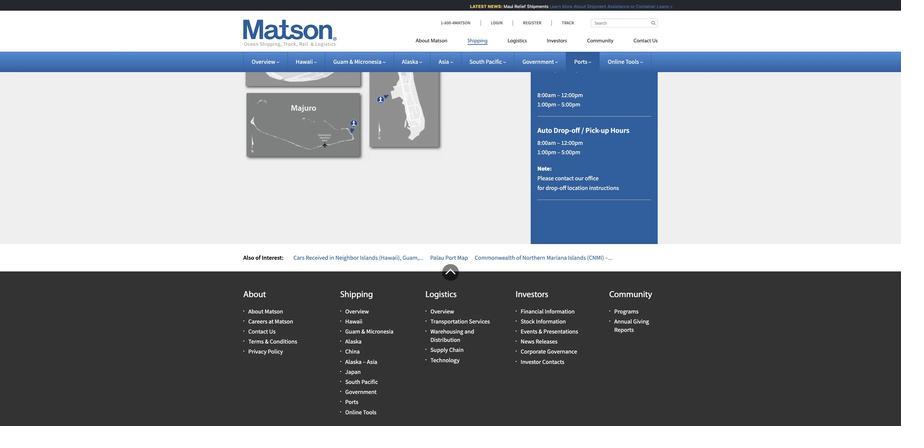 Task type: describe. For each thing, give the bounding box(es) containing it.
reports
[[615, 326, 634, 334]]

2 8:00am from the top
[[538, 139, 556, 147]]

our
[[575, 175, 584, 182]]

hours of operation
[[538, 49, 598, 58]]

commonwealth
[[475, 254, 515, 262]]

privacy
[[249, 348, 267, 356]]

also of interest:
[[244, 254, 284, 262]]

& inside overview hawaii guam & micronesia alaska china alaska – asia japan south pacific government ports online tools
[[362, 328, 365, 336]]

careers
[[249, 318, 268, 326]]

community inside footer
[[610, 291, 653, 300]]

community inside top menu navigation
[[588, 38, 614, 44]]

1 vertical spatial hours
[[611, 126, 630, 135]]

technology
[[431, 357, 460, 364]]

1 horizontal spatial asia
[[439, 58, 449, 66]]

track link
[[552, 20, 575, 26]]

2 5:00pm from the top
[[562, 149, 581, 156]]

0 horizontal spatial south pacific link
[[346, 379, 378, 386]]

supply chain link
[[431, 347, 464, 354]]

1 8:00am – 12:00pm 1:00pm – 5:00pm from the top
[[538, 91, 583, 109]]

pw
[[586, 24, 594, 31]]

palau port map link
[[431, 254, 468, 262]]

chain
[[450, 347, 464, 354]]

0 horizontal spatial overview link
[[252, 58, 280, 66]]

operation
[[566, 49, 598, 58]]

0 vertical spatial alaska
[[402, 58, 419, 66]]

news:
[[484, 4, 499, 9]]

up
[[601, 126, 610, 135]]

us inside "about matson careers at matson contact us terms & conditions privacy policy"
[[269, 328, 276, 336]]

1 vertical spatial ports link
[[346, 399, 359, 407]]

friday
[[563, 65, 579, 73]]

0 vertical spatial ports
[[575, 58, 588, 66]]

track
[[562, 20, 575, 26]]

& inside "about matson careers at matson contact us terms & conditions privacy policy"
[[265, 338, 269, 346]]

japan link
[[346, 369, 361, 376]]

careers at matson link
[[249, 318, 293, 326]]

annual giving reports link
[[615, 318, 650, 334]]

pick-
[[586, 126, 601, 135]]

0 vertical spatial government link
[[523, 58, 558, 66]]

drop-
[[546, 184, 560, 192]]

privacy policy link
[[249, 348, 283, 356]]

terms & conditions link
[[249, 338, 297, 346]]

events
[[521, 328, 538, 336]]

cars
[[294, 254, 305, 262]]

1 horizontal spatial tools
[[626, 58, 639, 66]]

shipments
[[523, 4, 545, 9]]

programs annual giving reports
[[615, 308, 650, 334]]

government inside overview hawaii guam & micronesia alaska china alaska – asia japan south pacific government ports online tools
[[346, 389, 377, 396]]

neighbor
[[336, 254, 359, 262]]

ports inside overview hawaii guam & micronesia alaska china alaska – asia japan south pacific government ports online tools
[[346, 399, 359, 407]]

about matson
[[416, 38, 448, 44]]

6000
[[557, 14, 569, 22]]

section containing hours of operation
[[523, 0, 667, 244]]

0 vertical spatial off
[[572, 126, 580, 135]]

of for northern
[[517, 254, 522, 262]]

0 horizontal spatial hours
[[538, 49, 557, 58]]

note: please contact our office for drop-off location instructions
[[538, 165, 620, 192]]

0 vertical spatial online
[[608, 58, 625, 66]]

latest
[[466, 4, 483, 9]]

micronesia inside overview hawaii guam & micronesia alaska china alaska – asia japan south pacific government ports online tools
[[367, 328, 394, 336]]

investor
[[521, 358, 541, 366]]

and
[[465, 328, 475, 336]]

financial information link
[[521, 308, 575, 316]]

logistics inside footer
[[426, 291, 457, 300]]

0 horizontal spatial online tools link
[[346, 409, 377, 417]]

guam inside overview hawaii guam & micronesia alaska china alaska – asia japan south pacific government ports online tools
[[346, 328, 361, 336]]

top menu navigation
[[416, 35, 658, 49]]

pacific inside overview hawaii guam & micronesia alaska china alaska – asia japan south pacific government ports online tools
[[362, 379, 378, 386]]

presentations
[[544, 328, 579, 336]]

of for interest:
[[256, 254, 261, 262]]

services
[[469, 318, 490, 326]]

for
[[538, 184, 545, 192]]

0 horizontal spatial contact us link
[[249, 328, 276, 336]]

about for about matson careers at matson contact us terms & conditions privacy policy
[[249, 308, 264, 316]]

1 vertical spatial alaska
[[346, 338, 362, 346]]

– inside overview hawaii guam & micronesia alaska china alaska – asia japan south pacific government ports online tools
[[363, 358, 366, 366]]

0 horizontal spatial government link
[[346, 389, 377, 396]]

giving
[[634, 318, 650, 326]]

received
[[306, 254, 329, 262]]

drop-
[[554, 126, 572, 135]]

or
[[627, 4, 631, 9]]

logistics inside top menu navigation
[[508, 38, 527, 44]]

1 horizontal spatial south
[[470, 58, 485, 66]]

1 8:00am from the top
[[538, 91, 556, 99]]

map showing matson port locations in majuro, ebeye, kwajelein image
[[244, 0, 444, 162]]

transportation
[[431, 318, 468, 326]]

koror
[[570, 24, 584, 31]]

contact inside "about matson careers at matson contact us terms & conditions privacy policy"
[[249, 328, 268, 336]]

loans
[[653, 4, 665, 9]]

guam & micronesia link for asia link
[[334, 58, 386, 66]]

learn
[[546, 4, 557, 9]]

1 5:00pm from the top
[[562, 101, 581, 109]]

south inside overview hawaii guam & micronesia alaska china alaska – asia japan south pacific government ports online tools
[[346, 379, 361, 386]]

1 horizontal spatial pacific
[[486, 58, 503, 66]]

1 vertical spatial investors
[[516, 291, 549, 300]]

0 vertical spatial south pacific link
[[470, 58, 507, 66]]

auto drop-off / pick-up hours
[[538, 126, 630, 135]]

in
[[330, 254, 334, 262]]

overview link for logistics
[[431, 308, 454, 316]]

malakal
[[538, 24, 557, 31]]

1-800-4matson
[[441, 20, 471, 26]]

islands for neighbor
[[360, 254, 378, 262]]

investors inside investors link
[[547, 38, 568, 44]]

cars received in neighbor islands (hawaii), guam,... link
[[294, 254, 424, 262]]

releases
[[536, 338, 558, 346]]

corporate
[[521, 348, 546, 356]]

also
[[244, 254, 254, 262]]

0 vertical spatial guam
[[334, 58, 349, 66]]

community link
[[578, 35, 624, 49]]

warehousing
[[431, 328, 464, 336]]

blue matson logo with ocean, shipping, truck, rail and logistics written beneath it. image
[[244, 20, 337, 47]]

programs
[[615, 308, 639, 316]]

1 vertical spatial port
[[446, 254, 456, 262]]

login link
[[481, 20, 513, 26]]

2 vertical spatial alaska
[[346, 358, 362, 366]]

(cnmi)
[[588, 254, 605, 262]]

south pacific
[[470, 58, 503, 66]]

interest:
[[262, 254, 284, 262]]

>
[[667, 4, 669, 9]]

news releases link
[[521, 338, 558, 346]]

alaska – asia link
[[346, 358, 378, 366]]

0 vertical spatial government
[[523, 58, 554, 66]]

online tools
[[608, 58, 639, 66]]

contacts
[[543, 358, 565, 366]]

agent
[[538, 4, 552, 12]]



Task type: locate. For each thing, give the bounding box(es) containing it.
1 vertical spatial contact us link
[[249, 328, 276, 336]]

about matson link for careers at matson link
[[249, 308, 283, 316]]

matson for about matson
[[431, 38, 448, 44]]

us up terms & conditions 'link'
[[269, 328, 276, 336]]

online inside overview hawaii guam & micronesia alaska china alaska – asia japan south pacific government ports online tools
[[346, 409, 362, 417]]

asia link
[[439, 58, 453, 66]]

1 vertical spatial hawaii
[[346, 318, 363, 326]]

2 horizontal spatial overview link
[[431, 308, 454, 316]]

0 horizontal spatial asia
[[367, 358, 378, 366]]

events & presentations link
[[521, 328, 579, 336]]

1 vertical spatial about matson link
[[249, 308, 283, 316]]

1 vertical spatial off
[[560, 184, 567, 192]]

0 vertical spatial us
[[653, 38, 658, 44]]

0 vertical spatial investors
[[547, 38, 568, 44]]

marine
[[574, 4, 591, 12]]

alaska up china link
[[346, 338, 362, 346]]

hours
[[538, 49, 557, 58], [611, 126, 630, 135]]

overview for overview hawaii guam & micronesia alaska china alaska – asia japan south pacific government ports online tools
[[346, 308, 369, 316]]

hawaii link down blue matson logo with ocean, shipping, truck, rail and logistics written beneath it.
[[296, 58, 317, 66]]

1 horizontal spatial overview
[[346, 308, 369, 316]]

logistics down backtop image
[[426, 291, 457, 300]]

hours right up
[[611, 126, 630, 135]]

0 vertical spatial shipping
[[468, 38, 488, 44]]

distribution
[[431, 337, 461, 344]]

1 vertical spatial online tools link
[[346, 409, 377, 417]]

8:00am down monday
[[538, 91, 556, 99]]

1 vertical spatial community
[[610, 291, 653, 300]]

about for about matson
[[416, 38, 430, 44]]

1 horizontal spatial contact us link
[[624, 35, 658, 49]]

shipping inside footer
[[341, 291, 373, 300]]

asia
[[439, 58, 449, 66], [367, 358, 378, 366]]

shipping link
[[458, 35, 498, 49]]

1 horizontal spatial shipping
[[468, 38, 488, 44]]

conditions
[[270, 338, 297, 346]]

0 horizontal spatial contact
[[249, 328, 268, 336]]

ports link
[[575, 58, 592, 66], [346, 399, 359, 407]]

0 vertical spatial asia
[[439, 58, 449, 66]]

0 horizontal spatial tools
[[363, 409, 377, 417]]

2 horizontal spatial overview
[[431, 308, 454, 316]]

alaska link for asia link
[[402, 58, 423, 66]]

0 vertical spatial micronesia
[[355, 58, 382, 66]]

8:00am down "auto"
[[538, 139, 556, 147]]

– inside agent – ebeye marine po box 6000 malakal port koror pw 96940
[[554, 4, 556, 12]]

government link down top menu navigation
[[523, 58, 558, 66]]

1 horizontal spatial government link
[[523, 58, 558, 66]]

programs link
[[615, 308, 639, 316]]

alaska link
[[402, 58, 423, 66], [346, 338, 362, 346]]

logistics link
[[498, 35, 537, 49]]

0 vertical spatial hours
[[538, 49, 557, 58]]

1 vertical spatial guam
[[346, 328, 361, 336]]

shipping inside 'link'
[[468, 38, 488, 44]]

None search field
[[591, 19, 658, 27]]

matson inside top menu navigation
[[431, 38, 448, 44]]

shipping
[[468, 38, 488, 44], [341, 291, 373, 300]]

1 vertical spatial us
[[269, 328, 276, 336]]

1 horizontal spatial ports link
[[575, 58, 592, 66]]

0 vertical spatial tools
[[626, 58, 639, 66]]

1 vertical spatial south pacific link
[[346, 379, 378, 386]]

hawaii link up china link
[[346, 318, 363, 326]]

of up monday – friday
[[558, 49, 565, 58]]

8:00am – 12:00pm 1:00pm – 5:00pm down drop- at the top of page
[[538, 139, 583, 156]]

hawaii link for guam & micronesia link associated with china link
[[346, 318, 363, 326]]

1 1:00pm from the top
[[538, 101, 557, 109]]

1 vertical spatial shipping
[[341, 291, 373, 300]]

alaska down about matson
[[402, 58, 419, 66]]

1 vertical spatial ports
[[346, 399, 359, 407]]

1-
[[441, 20, 445, 26]]

0 vertical spatial online tools link
[[608, 58, 643, 66]]

alaska link for china link
[[346, 338, 362, 346]]

matson right at
[[275, 318, 293, 326]]

guam & micronesia
[[334, 58, 382, 66]]

2 12:00pm from the top
[[562, 139, 583, 147]]

0 vertical spatial alaska link
[[402, 58, 423, 66]]

1 vertical spatial 5:00pm
[[562, 149, 581, 156]]

warehousing and distribution link
[[431, 328, 475, 344]]

pacific down shipping 'link'
[[486, 58, 503, 66]]

0 vertical spatial 12:00pm
[[562, 91, 583, 99]]

1 vertical spatial 1:00pm
[[538, 149, 557, 156]]

alaska link down about matson
[[402, 58, 423, 66]]

overview transportation services warehousing and distribution supply chain technology
[[431, 308, 490, 364]]

port down 6000
[[559, 24, 569, 31]]

hawaii link for guam & micronesia link corresponding to asia link
[[296, 58, 317, 66]]

search image
[[652, 21, 656, 25]]

islands left (hawaii), in the bottom left of the page
[[360, 254, 378, 262]]

about
[[570, 4, 582, 9], [416, 38, 430, 44], [244, 291, 266, 300], [249, 308, 264, 316]]

islands left (cnmi)
[[569, 254, 586, 262]]

0 vertical spatial ports link
[[575, 58, 592, 66]]

(hawaii),
[[379, 254, 402, 262]]

contact down careers
[[249, 328, 268, 336]]

ebeye
[[558, 4, 573, 12]]

tools
[[626, 58, 639, 66], [363, 409, 377, 417]]

about inside top menu navigation
[[416, 38, 430, 44]]

at
[[269, 318, 274, 326]]

1 horizontal spatial off
[[572, 126, 580, 135]]

contact us link down search image
[[624, 35, 658, 49]]

5:00pm up drop- at the top of page
[[562, 101, 581, 109]]

more
[[559, 4, 569, 9]]

stock
[[521, 318, 535, 326]]

shipment
[[584, 4, 603, 9]]

1 islands from the left
[[360, 254, 378, 262]]

contact down search search field
[[634, 38, 652, 44]]

5:00pm down drop- at the top of page
[[562, 149, 581, 156]]

1 horizontal spatial government
[[523, 58, 554, 66]]

& inside financial information stock information events & presentations news releases corporate governance investor contacts
[[539, 328, 543, 336]]

1:00pm up note:
[[538, 149, 557, 156]]

matson for about matson careers at matson contact us terms & conditions privacy policy
[[265, 308, 283, 316]]

transportation services link
[[431, 318, 490, 326]]

1 vertical spatial contact
[[249, 328, 268, 336]]

1 12:00pm from the top
[[562, 91, 583, 99]]

port left map
[[446, 254, 456, 262]]

0 vertical spatial guam & micronesia link
[[334, 58, 386, 66]]

1 vertical spatial micronesia
[[367, 328, 394, 336]]

1 vertical spatial guam & micronesia link
[[346, 328, 394, 336]]

information
[[545, 308, 575, 316], [536, 318, 566, 326]]

1 vertical spatial 8:00am
[[538, 139, 556, 147]]

financial
[[521, 308, 544, 316]]

logistics
[[508, 38, 527, 44], [426, 291, 457, 300]]

0 vertical spatial information
[[545, 308, 575, 316]]

0 horizontal spatial shipping
[[341, 291, 373, 300]]

office
[[585, 175, 599, 182]]

ports down 'community' link
[[575, 58, 588, 66]]

0 horizontal spatial alaska link
[[346, 338, 362, 346]]

0 horizontal spatial off
[[560, 184, 567, 192]]

government down japan link at the left bottom
[[346, 389, 377, 396]]

information up stock information link at the right bottom of the page
[[545, 308, 575, 316]]

alaska link up china link
[[346, 338, 362, 346]]

government down top menu navigation
[[523, 58, 554, 66]]

south down japan link at the left bottom
[[346, 379, 361, 386]]

terms
[[249, 338, 264, 346]]

port inside agent – ebeye marine po box 6000 malakal port koror pw 96940
[[559, 24, 569, 31]]

assistance
[[604, 4, 626, 9]]

of left northern
[[517, 254, 522, 262]]

1 vertical spatial logistics
[[426, 291, 457, 300]]

backtop image
[[443, 265, 459, 281]]

overview
[[252, 58, 276, 66], [346, 308, 369, 316], [431, 308, 454, 316]]

1 horizontal spatial overview link
[[346, 308, 369, 316]]

ports link down japan link at the left bottom
[[346, 399, 359, 407]]

south pacific link
[[470, 58, 507, 66], [346, 379, 378, 386]]

hawaii down blue matson logo with ocean, shipping, truck, rail and logistics written beneath it.
[[296, 58, 313, 66]]

login
[[491, 20, 503, 26]]

hours up monday
[[538, 49, 557, 58]]

overview for overview
[[252, 58, 276, 66]]

2 1:00pm from the top
[[538, 149, 557, 156]]

northern
[[523, 254, 546, 262]]

2 islands from the left
[[569, 254, 586, 262]]

financial information stock information events & presentations news releases corporate governance investor contacts
[[521, 308, 579, 366]]

community up programs link
[[610, 291, 653, 300]]

0 vertical spatial 5:00pm
[[562, 101, 581, 109]]

1 horizontal spatial online
[[608, 58, 625, 66]]

footer
[[0, 265, 902, 427]]

1 vertical spatial matson
[[265, 308, 283, 316]]

guam & micronesia link
[[334, 58, 386, 66], [346, 328, 394, 336]]

1 vertical spatial pacific
[[362, 379, 378, 386]]

south pacific link down shipping 'link'
[[470, 58, 507, 66]]

1 horizontal spatial online tools link
[[608, 58, 643, 66]]

investors up hours of operation
[[547, 38, 568, 44]]

800-
[[445, 20, 453, 26]]

overview for overview transportation services warehousing and distribution supply chain technology
[[431, 308, 454, 316]]

islands for mariana
[[569, 254, 586, 262]]

1:00pm
[[538, 101, 557, 109], [538, 149, 557, 156]]

map
[[458, 254, 468, 262]]

container
[[633, 4, 652, 9]]

south down shipping 'link'
[[470, 58, 485, 66]]

hawaii inside overview hawaii guam & micronesia alaska china alaska – asia japan south pacific government ports online tools
[[346, 318, 363, 326]]

technology link
[[431, 357, 460, 364]]

1 vertical spatial asia
[[367, 358, 378, 366]]

relief
[[511, 4, 522, 9]]

Search search field
[[591, 19, 658, 27]]

off left "/"
[[572, 126, 580, 135]]

investors up the financial in the right bottom of the page
[[516, 291, 549, 300]]

community
[[588, 38, 614, 44], [610, 291, 653, 300]]

1:00pm up "auto"
[[538, 101, 557, 109]]

overview inside overview hawaii guam & micronesia alaska china alaska – asia japan south pacific government ports online tools
[[346, 308, 369, 316]]

off inside 'note: please contact our office for drop-off location instructions'
[[560, 184, 567, 192]]

0 horizontal spatial pacific
[[362, 379, 378, 386]]

0 horizontal spatial port
[[446, 254, 456, 262]]

po
[[538, 14, 545, 22]]

instructions
[[590, 184, 620, 192]]

0 vertical spatial pacific
[[486, 58, 503, 66]]

china
[[346, 348, 360, 356]]

section
[[523, 0, 667, 244]]

box
[[546, 14, 556, 22]]

0 vertical spatial 8:00am
[[538, 91, 556, 99]]

12:00pm down drop- at the top of page
[[562, 139, 583, 147]]

south
[[470, 58, 485, 66], [346, 379, 361, 386]]

tools inside overview hawaii guam & micronesia alaska china alaska – asia japan south pacific government ports online tools
[[363, 409, 377, 417]]

0 vertical spatial hawaii link
[[296, 58, 317, 66]]

maui
[[500, 4, 510, 9]]

matson down 1-
[[431, 38, 448, 44]]

asia inside overview hawaii guam & micronesia alaska china alaska – asia japan south pacific government ports online tools
[[367, 358, 378, 366]]

0 vertical spatial 8:00am – 12:00pm 1:00pm – 5:00pm
[[538, 91, 583, 109]]

0 horizontal spatial hawaii
[[296, 58, 313, 66]]

12:00pm down friday
[[562, 91, 583, 99]]

contact inside top menu navigation
[[634, 38, 652, 44]]

contact us link
[[624, 35, 658, 49], [249, 328, 276, 336]]

0 vertical spatial community
[[588, 38, 614, 44]]

overview inside the overview transportation services warehousing and distribution supply chain technology
[[431, 308, 454, 316]]

1 horizontal spatial hawaii link
[[346, 318, 363, 326]]

about matson careers at matson contact us terms & conditions privacy policy
[[249, 308, 297, 356]]

investors link
[[537, 35, 578, 49]]

1 horizontal spatial logistics
[[508, 38, 527, 44]]

of for operation
[[558, 49, 565, 58]]

0 vertical spatial south
[[470, 58, 485, 66]]

china link
[[346, 348, 360, 356]]

1-800-4matson link
[[441, 20, 481, 26]]

contact us link down careers
[[249, 328, 276, 336]]

alaska link inside footer
[[346, 338, 362, 346]]

hawaii up china link
[[346, 318, 363, 326]]

overview link for shipping
[[346, 308, 369, 316]]

commonwealth of northern mariana islands (cnmi) –... link
[[475, 254, 613, 262]]

about matson link up careers at matson link
[[249, 308, 283, 316]]

footer containing about
[[0, 265, 902, 427]]

0 horizontal spatial ports link
[[346, 399, 359, 407]]

about matson link down 1-
[[416, 35, 458, 49]]

about inside "about matson careers at matson contact us terms & conditions privacy policy"
[[249, 308, 264, 316]]

0 horizontal spatial logistics
[[426, 291, 457, 300]]

register
[[523, 20, 542, 26]]

government link down japan link at the left bottom
[[346, 389, 377, 396]]

ports down japan link at the left bottom
[[346, 399, 359, 407]]

south pacific link down japan link at the left bottom
[[346, 379, 378, 386]]

ports link down 'community' link
[[575, 58, 592, 66]]

of right also
[[256, 254, 261, 262]]

1 vertical spatial 12:00pm
[[562, 139, 583, 147]]

ports
[[575, 58, 588, 66], [346, 399, 359, 407]]

1 horizontal spatial hours
[[611, 126, 630, 135]]

us inside top menu navigation
[[653, 38, 658, 44]]

governance
[[548, 348, 578, 356]]

4matson
[[453, 20, 471, 26]]

matson up at
[[265, 308, 283, 316]]

information up events & presentations link
[[536, 318, 566, 326]]

0 horizontal spatial online
[[346, 409, 362, 417]]

1 horizontal spatial about matson link
[[416, 35, 458, 49]]

0 horizontal spatial islands
[[360, 254, 378, 262]]

1 horizontal spatial us
[[653, 38, 658, 44]]

1 horizontal spatial hawaii
[[346, 318, 363, 326]]

guam
[[334, 58, 349, 66], [346, 328, 361, 336]]

about for about
[[244, 291, 266, 300]]

alaska up japan
[[346, 358, 362, 366]]

0 horizontal spatial ports
[[346, 399, 359, 407]]

0 vertical spatial contact us link
[[624, 35, 658, 49]]

0 vertical spatial logistics
[[508, 38, 527, 44]]

community down 96940
[[588, 38, 614, 44]]

–...
[[606, 254, 613, 262]]

1 vertical spatial alaska link
[[346, 338, 362, 346]]

logistics down register link
[[508, 38, 527, 44]]

hawaii
[[296, 58, 313, 66], [346, 318, 363, 326]]

1 vertical spatial south
[[346, 379, 361, 386]]

8:00am – 12:00pm 1:00pm – 5:00pm
[[538, 91, 583, 109], [538, 139, 583, 156]]

0 horizontal spatial of
[[256, 254, 261, 262]]

us down search image
[[653, 38, 658, 44]]

2 8:00am – 12:00pm 1:00pm – 5:00pm from the top
[[538, 139, 583, 156]]

please
[[538, 175, 554, 182]]

off down contact
[[560, 184, 567, 192]]

2 vertical spatial matson
[[275, 318, 293, 326]]

1 horizontal spatial islands
[[569, 254, 586, 262]]

1 vertical spatial 8:00am – 12:00pm 1:00pm – 5:00pm
[[538, 139, 583, 156]]

1 vertical spatial information
[[536, 318, 566, 326]]

policy
[[268, 348, 283, 356]]

8:00am – 12:00pm 1:00pm – 5:00pm up drop- at the top of page
[[538, 91, 583, 109]]

pacific down 'alaska – asia' link
[[362, 379, 378, 386]]

guam & micronesia link for china link
[[346, 328, 394, 336]]

online tools link
[[608, 58, 643, 66], [346, 409, 377, 417]]

learn more about shipment assistance or container loans > link
[[546, 4, 669, 9]]

/
[[582, 126, 584, 135]]

0 vertical spatial matson
[[431, 38, 448, 44]]

about matson link for shipping 'link'
[[416, 35, 458, 49]]

0 horizontal spatial government
[[346, 389, 377, 396]]

cars received in neighbor islands (hawaii), guam,...
[[294, 254, 424, 262]]



Task type: vqa. For each thing, say whether or not it's contained in the screenshot.
Destination: within Port of Destination: HONOLULU
no



